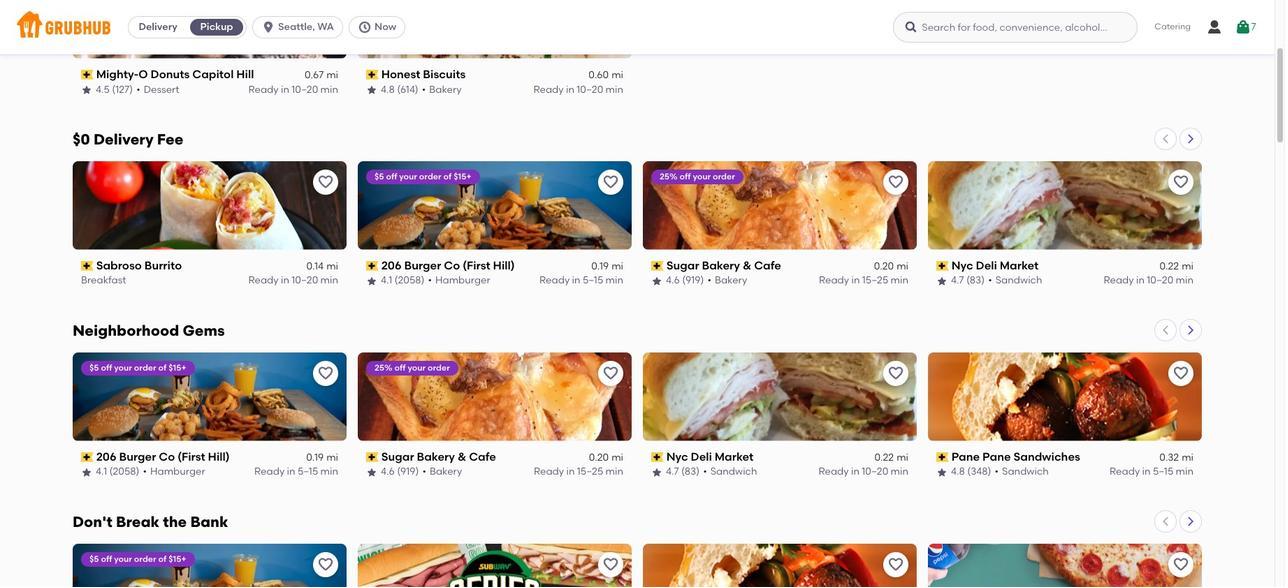 Task type: locate. For each thing, give the bounding box(es) containing it.
1 horizontal spatial svg image
[[905, 20, 919, 34]]

0 horizontal spatial 4.7
[[666, 467, 679, 478]]

0 horizontal spatial pane
[[952, 451, 980, 464]]

4.8 (348)
[[951, 467, 992, 478]]

ready in 10–20 min for the "honest biscuits logo"
[[534, 84, 624, 95]]

• sandwich for neighborhood gems
[[995, 467, 1049, 478]]

star icon image for mighty-o donuts capitol hill logo
[[81, 84, 92, 96]]

hill) for the star icon corresponding to 206 burger co (first hill) logo to the top
[[493, 259, 515, 273]]

1 horizontal spatial sugar bakery & cafe logo image
[[643, 161, 917, 250]]

0 horizontal spatial 0.19 mi
[[306, 452, 338, 464]]

catering
[[1155, 22, 1191, 32]]

0.19 mi for 206 burger co (first hill) logo to the top
[[592, 261, 624, 273]]

1 vertical spatial nyc
[[667, 451, 688, 464]]

(83)
[[967, 275, 985, 287], [682, 467, 700, 478]]

0.20 mi
[[874, 261, 909, 273], [589, 452, 624, 464]]

in
[[281, 84, 289, 95], [566, 84, 575, 95], [281, 275, 289, 287], [572, 275, 581, 287], [852, 275, 860, 287], [1137, 275, 1145, 287], [287, 467, 295, 478], [567, 467, 575, 478], [851, 467, 860, 478], [1143, 467, 1151, 478]]

• sandwich for $0 delivery fee
[[989, 275, 1043, 287]]

10–20
[[292, 84, 318, 95], [577, 84, 603, 95], [292, 275, 318, 287], [1147, 275, 1174, 287], [862, 467, 889, 478]]

0 vertical spatial 4.1 (2058)
[[381, 275, 425, 287]]

svg image inside now button
[[358, 20, 372, 34]]

0 horizontal spatial 206 burger co (first hill)
[[96, 451, 230, 464]]

nyc
[[952, 259, 974, 273], [667, 451, 688, 464]]

(first
[[463, 259, 491, 273], [178, 451, 205, 464]]

• hamburger
[[428, 275, 490, 287], [143, 467, 205, 478]]

min for the topmost 'nyc deli market logo'
[[1176, 275, 1194, 287]]

ready in 10–20 min
[[248, 84, 338, 95], [534, 84, 624, 95], [248, 275, 338, 287], [1104, 275, 1194, 287], [819, 467, 909, 478]]

(2058) for middle 206 burger co (first hill) logo
[[109, 467, 139, 478]]

0 vertical spatial 0.22
[[1160, 261, 1179, 273]]

4.5
[[96, 84, 110, 95]]

4.8 down honest at the left of the page
[[381, 84, 395, 95]]

0 horizontal spatial ready in 5–15 min
[[255, 467, 338, 478]]

0 horizontal spatial (83)
[[682, 467, 700, 478]]

0 vertical spatial sugar
[[667, 259, 699, 273]]

1 horizontal spatial &
[[743, 259, 752, 273]]

1 horizontal spatial co
[[444, 259, 460, 273]]

sugar bakery & cafe logo image for subscription pass icon for sugar bakery & cafe
[[643, 161, 917, 250]]

2 vertical spatial of
[[158, 555, 167, 565]]

burrito
[[144, 259, 182, 273]]

$5 off your order of $15+
[[375, 172, 472, 182], [89, 363, 186, 373], [89, 555, 186, 565]]

in for the left 'nyc deli market logo'
[[851, 467, 860, 478]]

4.8 left (348)
[[951, 467, 965, 478]]

10–20 for sabroso burrito logo
[[292, 275, 318, 287]]

sugar bakery & cafe
[[667, 259, 782, 273], [381, 451, 496, 464]]

seattle,
[[278, 21, 315, 33]]

caret left icon image
[[1160, 133, 1172, 145], [1160, 325, 1172, 336], [1160, 516, 1172, 528]]

delivery right $0
[[94, 131, 154, 148]]

svg image for 7
[[1235, 19, 1252, 36]]

1 vertical spatial sugar bakery & cafe
[[381, 451, 496, 464]]

1 vertical spatial 15–25
[[577, 467, 603, 478]]

don't
[[73, 514, 112, 531]]

(2058)
[[395, 275, 425, 287], [109, 467, 139, 478]]

2 caret left icon image from the top
[[1160, 325, 1172, 336]]

$5 off your order of $15+ for 206 burger co (first hill) logo to the top
[[375, 172, 472, 182]]

• for 206 burger co (first hill) logo to the top
[[428, 275, 432, 287]]

&
[[743, 259, 752, 273], [458, 451, 467, 464]]

1 vertical spatial 0.19 mi
[[306, 452, 338, 464]]

sugar bakery & cafe logo image
[[643, 161, 917, 250], [358, 353, 632, 442]]

0 horizontal spatial 4.1
[[96, 467, 107, 478]]

0.60
[[589, 69, 609, 81]]

of for bottommost 206 burger co (first hill) logo
[[158, 555, 167, 565]]

1 vertical spatial 4.6
[[381, 467, 395, 478]]

cafe
[[754, 259, 782, 273], [469, 451, 496, 464]]

delivery up donuts
[[139, 21, 177, 33]]

market
[[1000, 259, 1039, 273], [715, 451, 754, 464]]

ready for 206 burger co (first hill) logo to the top
[[540, 275, 570, 287]]

0 vertical spatial 15–25
[[863, 275, 889, 287]]

4.7
[[951, 275, 964, 287], [666, 467, 679, 478]]

subscription pass image
[[81, 70, 93, 80], [81, 262, 93, 271], [366, 262, 379, 271], [652, 262, 664, 271], [937, 262, 949, 271]]

1 horizontal spatial 4.6 (919)
[[666, 275, 704, 287]]

pane pane sandwiches
[[952, 451, 1081, 464]]

break
[[116, 514, 160, 531]]

1 horizontal spatial 4.6
[[666, 275, 680, 287]]

order for bottommost 206 burger co (first hill) logo
[[134, 555, 156, 565]]

0 vertical spatial burger
[[404, 259, 441, 273]]

pane up (348)
[[983, 451, 1011, 464]]

206 burger co (first hill) for the star icon corresponding to middle 206 burger co (first hill) logo
[[96, 451, 230, 464]]

don't break the bank
[[73, 514, 228, 531]]

hill)
[[493, 259, 515, 273], [208, 451, 230, 464]]

nyc deli market logo image
[[928, 161, 1202, 250], [643, 353, 917, 442]]

ready for mighty-o donuts capitol hill logo
[[248, 84, 279, 95]]

pane
[[952, 451, 980, 464], [983, 451, 1011, 464]]

1 horizontal spatial 0.22
[[1160, 261, 1179, 273]]

biscuits
[[423, 68, 466, 81]]

1 vertical spatial sugar bakery & cafe logo image
[[358, 353, 632, 442]]

pane up the 4.8 (348)
[[952, 451, 980, 464]]

0 horizontal spatial nyc deli market
[[667, 451, 754, 464]]

min for the "honest biscuits logo"
[[606, 84, 624, 95]]

0.32
[[1160, 452, 1179, 464]]

1 vertical spatial 25% off your order
[[375, 363, 450, 373]]

star icon image for the left 'nyc deli market logo'
[[652, 467, 663, 479]]

2 vertical spatial $5 off your order of $15+
[[89, 555, 186, 565]]

0.20 for sugar bakery & cafe logo for sugar bakery & cafe subscription pass image
[[589, 452, 609, 464]]

1 vertical spatial caret right icon image
[[1186, 325, 1197, 336]]

hamburger
[[435, 275, 490, 287], [150, 467, 205, 478]]

burger
[[404, 259, 441, 273], [119, 451, 156, 464]]

1 vertical spatial (2058)
[[109, 467, 139, 478]]

caret right icon image for the
[[1186, 516, 1197, 528]]

5–15 for middle 206 burger co (first hill) logo
[[298, 467, 318, 478]]

of
[[444, 172, 452, 182], [158, 363, 167, 373], [158, 555, 167, 565]]

4.6
[[666, 275, 680, 287], [381, 467, 395, 478]]

$5 for 206 burger co (first hill) logo to the top
[[375, 172, 384, 182]]

1 vertical spatial burger
[[119, 451, 156, 464]]

0 vertical spatial 4.1
[[381, 275, 392, 287]]

checkout
[[1171, 537, 1217, 549]]

0.22
[[1160, 261, 1179, 273], [875, 452, 894, 464]]

1 horizontal spatial 4.1
[[381, 275, 392, 287]]

0 horizontal spatial 0.22 mi
[[875, 452, 909, 464]]

1 caret left icon image from the top
[[1160, 133, 1172, 145]]

1 vertical spatial 0.22 mi
[[875, 452, 909, 464]]

0 horizontal spatial sugar bakery & cafe logo image
[[358, 353, 632, 442]]

5–15
[[583, 275, 603, 287], [298, 467, 318, 478], [1153, 467, 1174, 478]]

206 burger co (first hill) for the star icon corresponding to 206 burger co (first hill) logo to the top
[[381, 259, 515, 273]]

deli
[[976, 259, 998, 273], [691, 451, 712, 464]]

• sandwich
[[989, 275, 1043, 287], [703, 467, 757, 478], [995, 467, 1049, 478]]

1 vertical spatial 0.20 mi
[[589, 452, 624, 464]]

subscription pass image for honest biscuits
[[366, 70, 379, 80]]

save this restaurant image
[[603, 174, 619, 191], [1173, 174, 1190, 191], [317, 365, 334, 382], [603, 365, 619, 382], [888, 365, 905, 382], [603, 557, 619, 574]]

2 vertical spatial caret left icon image
[[1160, 516, 1172, 528]]

0.20
[[874, 261, 894, 273], [589, 452, 609, 464]]

4.1 (2058) for the star icon corresponding to 206 burger co (first hill) logo to the top
[[381, 275, 425, 287]]

1 vertical spatial nyc deli market logo image
[[643, 353, 917, 442]]

svg image inside 7 button
[[1235, 19, 1252, 36]]

206 right 0.14 mi
[[381, 259, 402, 273]]

1 vertical spatial deli
[[691, 451, 712, 464]]

0.19 mi for middle 206 burger co (first hill) logo
[[306, 452, 338, 464]]

burger for middle 206 burger co (first hill) logo
[[119, 451, 156, 464]]

0.22 for the left 'nyc deli market logo'
[[875, 452, 894, 464]]

0 vertical spatial • bakery
[[422, 84, 462, 95]]

(348)
[[968, 467, 992, 478]]

hamburger for the star icon corresponding to middle 206 burger co (first hill) logo
[[150, 467, 205, 478]]

seattle, wa button
[[252, 16, 349, 38]]

•
[[136, 84, 140, 95], [422, 84, 426, 95], [428, 275, 432, 287], [708, 275, 712, 287], [989, 275, 992, 287], [143, 467, 147, 478], [423, 467, 426, 478], [703, 467, 707, 478], [995, 467, 999, 478]]

10–20 for the topmost 'nyc deli market logo'
[[1147, 275, 1174, 287]]

0.19 mi
[[592, 261, 624, 273], [306, 452, 338, 464]]

delivery
[[139, 21, 177, 33], [94, 131, 154, 148]]

2 svg image from the left
[[905, 20, 919, 34]]

0 horizontal spatial 0.20
[[589, 452, 609, 464]]

mi for the "honest biscuits logo"
[[612, 69, 624, 81]]

ready for the left 'nyc deli market logo'
[[819, 467, 849, 478]]

sugar
[[667, 259, 699, 273], [381, 451, 414, 464]]

save this restaurant image
[[317, 174, 334, 191], [888, 174, 905, 191], [1173, 365, 1190, 382], [317, 557, 334, 574], [888, 557, 905, 574], [1173, 557, 1190, 574]]

min for the left 'nyc deli market logo'
[[891, 467, 909, 478]]

• for mighty-o donuts capitol hill logo
[[136, 84, 140, 95]]

mi for middle 206 burger co (first hill) logo
[[327, 452, 338, 464]]

in for middle 206 burger co (first hill) logo
[[287, 467, 295, 478]]

25% off your order
[[660, 172, 735, 182], [375, 363, 450, 373]]

in for sabroso burrito logo
[[281, 275, 289, 287]]

nyc deli market
[[952, 259, 1039, 273], [667, 451, 754, 464]]

0 vertical spatial deli
[[976, 259, 998, 273]]

1 vertical spatial nyc deli market
[[667, 451, 754, 464]]

ready for the topmost 'nyc deli market logo'
[[1104, 275, 1134, 287]]

$15+ for 206 burger co (first hill) logo to the top
[[454, 172, 472, 182]]

25%
[[660, 172, 678, 182], [375, 363, 393, 373]]

1 horizontal spatial 5–15
[[583, 275, 603, 287]]

svg image
[[1207, 19, 1223, 36], [1235, 19, 1252, 36], [358, 20, 372, 34]]

sandwich for neighborhood gems
[[1003, 467, 1049, 478]]

0.22 for the topmost 'nyc deli market logo'
[[1160, 261, 1179, 273]]

save this restaurant button
[[313, 170, 338, 195], [598, 170, 624, 195], [884, 170, 909, 195], [1169, 170, 1194, 195], [313, 361, 338, 386], [598, 361, 624, 386], [884, 361, 909, 386], [1169, 361, 1194, 386], [313, 553, 338, 578], [598, 553, 624, 578], [884, 553, 909, 578], [1169, 553, 1194, 578]]

1 caret right icon image from the top
[[1186, 133, 1197, 145]]

0 horizontal spatial nyc
[[667, 451, 688, 464]]

4.8
[[381, 84, 395, 95], [951, 467, 965, 478]]

1 horizontal spatial 206 burger co (first hill)
[[381, 259, 515, 273]]

1 svg image from the left
[[262, 20, 276, 34]]

nyc for the star icon associated with the left 'nyc deli market logo'
[[667, 451, 688, 464]]

206 up don't
[[96, 451, 116, 464]]

subscription pass image for mighty-o donuts capitol hill
[[81, 70, 93, 80]]

0 horizontal spatial 25%
[[375, 363, 393, 373]]

1 vertical spatial 4.7 (83)
[[666, 467, 700, 478]]

svg image inside seattle, wa button
[[262, 20, 276, 34]]

bakery
[[429, 84, 462, 95], [702, 259, 740, 273], [715, 275, 747, 287], [417, 451, 455, 464], [430, 467, 462, 478]]

3 caret left icon image from the top
[[1160, 516, 1172, 528]]

1 horizontal spatial 4.7
[[951, 275, 964, 287]]

0 vertical spatial 4.7 (83)
[[951, 275, 985, 287]]

0 vertical spatial 4.8
[[381, 84, 395, 95]]

4.1 for the star icon corresponding to middle 206 burger co (first hill) logo
[[96, 467, 107, 478]]

mi
[[327, 69, 338, 81], [612, 69, 624, 81], [327, 261, 338, 273], [612, 261, 624, 273], [897, 261, 909, 273], [1182, 261, 1194, 273], [327, 452, 338, 464], [612, 452, 624, 464], [897, 452, 909, 464], [1182, 452, 1194, 464]]

pane pane sandwiches logo image
[[928, 353, 1202, 442], [643, 544, 917, 588]]

ready in 10–20 min for mighty-o donuts capitol hill logo
[[248, 84, 338, 95]]

0 horizontal spatial 25% off your order
[[375, 363, 450, 373]]

1 vertical spatial 4.1 (2058)
[[96, 467, 139, 478]]

min for sabroso burrito logo
[[321, 275, 338, 287]]

1 horizontal spatial 0.22 mi
[[1160, 261, 1194, 273]]

subscription pass image for nyc deli market
[[937, 262, 949, 271]]

hamburger for the star icon corresponding to 206 burger co (first hill) logo to the top
[[435, 275, 490, 287]]

0 horizontal spatial 4.6
[[381, 467, 395, 478]]

ready in 5–15 min
[[540, 275, 624, 287], [255, 467, 338, 478], [1110, 467, 1194, 478]]

0 vertical spatial $5
[[375, 172, 384, 182]]

0 vertical spatial nyc deli market
[[952, 259, 1039, 273]]

order for 206 burger co (first hill) logo to the top
[[419, 172, 442, 182]]

0 vertical spatial 206 burger co (first hill)
[[381, 259, 515, 273]]

0 horizontal spatial 0.19
[[306, 452, 324, 464]]

co for middle 206 burger co (first hill) logo
[[159, 451, 175, 464]]

2 vertical spatial $15+
[[169, 555, 186, 565]]

nyc for the star icon corresponding to the topmost 'nyc deli market logo'
[[952, 259, 974, 273]]

(first for the star icon corresponding to 206 burger co (first hill) logo to the top
[[463, 259, 491, 273]]

15–25
[[863, 275, 889, 287], [577, 467, 603, 478]]

0 vertical spatial (83)
[[967, 275, 985, 287]]

honest biscuits logo image
[[358, 0, 632, 59]]

burger for 206 burger co (first hill) logo to the top
[[404, 259, 441, 273]]

1 horizontal spatial (83)
[[967, 275, 985, 287]]

2 vertical spatial • bakery
[[423, 467, 462, 478]]

star icon image
[[81, 84, 92, 96], [366, 84, 377, 96], [366, 276, 377, 287], [652, 276, 663, 287], [937, 276, 948, 287], [81, 467, 92, 479], [366, 467, 377, 479], [652, 467, 663, 479], [937, 467, 948, 479]]

2 pane from the left
[[983, 451, 1011, 464]]

0 vertical spatial 0.20
[[874, 261, 894, 273]]

your for 206 burger co (first hill) logo to the top
[[399, 172, 417, 182]]

0 horizontal spatial 5–15
[[298, 467, 318, 478]]

0 vertical spatial &
[[743, 259, 752, 273]]

$0 delivery fee
[[73, 131, 183, 148]]

deli for the star icon associated with the left 'nyc deli market logo'
[[691, 451, 712, 464]]

1 horizontal spatial pane
[[983, 451, 1011, 464]]

0 vertical spatial 4.6
[[666, 275, 680, 287]]

(919)
[[682, 275, 704, 287], [397, 467, 419, 478]]

0.19
[[592, 261, 609, 273], [306, 452, 324, 464]]

caret right icon image
[[1186, 133, 1197, 145], [1186, 325, 1197, 336], [1186, 516, 1197, 528]]

Search for food, convenience, alcohol... search field
[[894, 12, 1138, 43]]

1 pane from the left
[[952, 451, 980, 464]]

(127)
[[112, 84, 133, 95]]

mi for 206 burger co (first hill) logo to the top
[[612, 261, 624, 273]]

min
[[321, 84, 338, 95], [606, 84, 624, 95], [321, 275, 338, 287], [606, 275, 624, 287], [891, 275, 909, 287], [1176, 275, 1194, 287], [321, 467, 338, 478], [606, 467, 624, 478], [891, 467, 909, 478], [1176, 467, 1194, 478]]

0 horizontal spatial svg image
[[358, 20, 372, 34]]

2 horizontal spatial svg image
[[1235, 19, 1252, 36]]

subscription pass image
[[366, 70, 379, 80], [81, 453, 93, 463], [366, 453, 379, 463], [652, 453, 664, 463], [937, 453, 949, 463]]

1 vertical spatial 4.8
[[951, 467, 965, 478]]

1 vertical spatial hamburger
[[150, 467, 205, 478]]

your for bottommost 206 burger co (first hill) logo
[[114, 555, 132, 565]]

0 vertical spatial sugar bakery & cafe logo image
[[643, 161, 917, 250]]

0 horizontal spatial svg image
[[262, 20, 276, 34]]

0 horizontal spatial co
[[159, 451, 175, 464]]

o
[[139, 68, 148, 81]]

co
[[444, 259, 460, 273], [159, 451, 175, 464]]

4.1
[[381, 275, 392, 287], [96, 467, 107, 478]]

0 horizontal spatial (919)
[[397, 467, 419, 478]]

delivery inside the delivery button
[[139, 21, 177, 33]]

4.1 (2058)
[[381, 275, 425, 287], [96, 467, 139, 478]]

0 vertical spatial delivery
[[139, 21, 177, 33]]

sandwich
[[996, 275, 1043, 287], [711, 467, 757, 478], [1003, 467, 1049, 478]]

$5
[[375, 172, 384, 182], [89, 363, 99, 373], [89, 555, 99, 565]]

off
[[386, 172, 397, 182], [680, 172, 691, 182], [101, 363, 112, 373], [395, 363, 406, 373], [101, 555, 112, 565]]

1 vertical spatial delivery
[[94, 131, 154, 148]]

0 vertical spatial sugar bakery & cafe
[[667, 259, 782, 273]]

0 vertical spatial co
[[444, 259, 460, 273]]

svg image
[[262, 20, 276, 34], [905, 20, 919, 34]]

5–15 for 206 burger co (first hill) logo to the top
[[583, 275, 603, 287]]

ready
[[248, 84, 279, 95], [534, 84, 564, 95], [248, 275, 279, 287], [540, 275, 570, 287], [819, 275, 849, 287], [1104, 275, 1134, 287], [255, 467, 285, 478], [534, 467, 564, 478], [819, 467, 849, 478], [1110, 467, 1140, 478]]

hill) for the star icon corresponding to middle 206 burger co (first hill) logo
[[208, 451, 230, 464]]

1 vertical spatial (919)
[[397, 467, 419, 478]]

2 vertical spatial 206 burger co (first hill) logo image
[[73, 544, 347, 588]]

• for the topmost 'nyc deli market logo'
[[989, 275, 992, 287]]

fee
[[157, 131, 183, 148]]

$15+ for middle 206 burger co (first hill) logo
[[169, 363, 186, 373]]

• for the "honest biscuits logo"
[[422, 84, 426, 95]]

of for 206 burger co (first hill) logo to the top
[[444, 172, 452, 182]]

• bakery
[[422, 84, 462, 95], [708, 275, 747, 287], [423, 467, 462, 478]]

in for 206 burger co (first hill) logo to the top
[[572, 275, 581, 287]]

1 vertical spatial (83)
[[682, 467, 700, 478]]

0 horizontal spatial hill)
[[208, 451, 230, 464]]

1 horizontal spatial (2058)
[[395, 275, 425, 287]]

1 horizontal spatial market
[[1000, 259, 1039, 273]]

ready in 15–25 min
[[819, 275, 909, 287], [534, 467, 624, 478]]

3 caret right icon image from the top
[[1186, 516, 1197, 528]]

206 burger co (first hill) logo image
[[358, 161, 632, 250], [73, 353, 347, 442], [73, 544, 347, 588]]

10–20 for mighty-o donuts capitol hill logo
[[292, 84, 318, 95]]

4.7 (83)
[[951, 275, 985, 287], [666, 467, 700, 478]]

subscription pass image for sugar bakery & cafe
[[366, 453, 379, 463]]

1 horizontal spatial 4.8
[[951, 467, 965, 478]]



Task type: describe. For each thing, give the bounding box(es) containing it.
to
[[1158, 537, 1168, 549]]

deli for the star icon corresponding to the topmost 'nyc deli market logo'
[[976, 259, 998, 273]]

1 vertical spatial 0.19
[[306, 452, 324, 464]]

1 vertical spatial sugar
[[381, 451, 414, 464]]

2 caret right icon image from the top
[[1186, 325, 1197, 336]]

now
[[375, 21, 397, 33]]

7-eleven logo image
[[928, 544, 1202, 588]]

bank
[[190, 514, 228, 531]]

sabroso
[[96, 259, 142, 273]]

1 vertical spatial 25%
[[375, 363, 393, 373]]

4.1 for the star icon corresponding to 206 burger co (first hill) logo to the top
[[381, 275, 392, 287]]

4.8 for pane pane sandwiches
[[951, 467, 965, 478]]

4.1 (2058) for the star icon corresponding to middle 206 burger co (first hill) logo
[[96, 467, 139, 478]]

0 vertical spatial 206 burger co (first hill) logo image
[[358, 161, 632, 250]]

0 horizontal spatial cafe
[[469, 451, 496, 464]]

$0
[[73, 131, 90, 148]]

subscription pass image for 206 burger co (first hill)
[[366, 262, 379, 271]]

0 horizontal spatial nyc deli market logo image
[[643, 353, 917, 442]]

donuts
[[151, 68, 190, 81]]

0.14
[[306, 261, 324, 273]]

4.5 (127)
[[96, 84, 133, 95]]

subscription pass image for sabroso burrito
[[81, 262, 93, 271]]

1 horizontal spatial cafe
[[754, 259, 782, 273]]

mi for sabroso burrito logo
[[327, 261, 338, 273]]

proceed
[[1116, 537, 1156, 549]]

0.32 mi
[[1160, 452, 1194, 464]]

star icon image for the "honest biscuits logo"
[[366, 84, 377, 96]]

0 vertical spatial 4.6 (919)
[[666, 275, 704, 287]]

1 horizontal spatial (919)
[[682, 275, 704, 287]]

mi for mighty-o donuts capitol hill logo
[[327, 69, 338, 81]]

0 vertical spatial 0.19
[[592, 261, 609, 273]]

1 vertical spatial ready in 15–25 min
[[534, 467, 624, 478]]

mi for the left 'nyc deli market logo'
[[897, 452, 909, 464]]

4.7 (83) for the star icon associated with the left 'nyc deli market logo'
[[666, 467, 700, 478]]

$15+ for bottommost 206 burger co (first hill) logo
[[169, 555, 186, 565]]

(83) for the star icon corresponding to the topmost 'nyc deli market logo'
[[967, 275, 985, 287]]

$5 for bottommost 206 burger co (first hill) logo
[[89, 555, 99, 565]]

sandwiches
[[1014, 451, 1081, 464]]

ready in 10–20 min for the topmost 'nyc deli market logo'
[[1104, 275, 1194, 287]]

ready in 10–20 min for sabroso burrito logo
[[248, 275, 338, 287]]

caret left icon image for fee
[[1160, 133, 1172, 145]]

pickup
[[200, 21, 233, 33]]

min for 206 burger co (first hill) logo to the top
[[606, 275, 624, 287]]

ready for sabroso burrito logo
[[248, 275, 279, 287]]

sabroso burrito logo image
[[73, 161, 347, 250]]

main navigation navigation
[[0, 0, 1275, 55]]

order for middle 206 burger co (first hill) logo
[[134, 363, 156, 373]]

0 vertical spatial pane pane sandwiches logo image
[[928, 353, 1202, 442]]

gems
[[183, 322, 225, 340]]

subway  logo image
[[358, 544, 632, 588]]

1 vertical spatial pane pane sandwiches logo image
[[643, 544, 917, 588]]

wa
[[318, 21, 334, 33]]

pickup button
[[187, 16, 246, 38]]

1 vertical spatial • bakery
[[708, 275, 747, 287]]

star icon image for middle 206 burger co (first hill) logo
[[81, 467, 92, 479]]

proceed to checkout button
[[1073, 531, 1260, 556]]

0 vertical spatial market
[[1000, 259, 1039, 273]]

subscription pass image for nyc deli market
[[652, 453, 664, 463]]

1 horizontal spatial svg image
[[1207, 19, 1223, 36]]

proceed to checkout
[[1116, 537, 1217, 549]]

2 horizontal spatial 5–15
[[1153, 467, 1174, 478]]

1 vertical spatial 4.6 (919)
[[381, 467, 419, 478]]

mighty-o donuts capitol hill logo image
[[73, 0, 347, 59]]

hill
[[236, 68, 254, 81]]

0 horizontal spatial sugar bakery & cafe
[[381, 451, 496, 464]]

• for the left 'nyc deli market logo'
[[703, 467, 707, 478]]

0 horizontal spatial &
[[458, 451, 467, 464]]

caret right icon image for fee
[[1186, 133, 1197, 145]]

0.67
[[305, 69, 324, 81]]

4.8 (614)
[[381, 84, 419, 95]]

1 horizontal spatial sugar
[[667, 259, 699, 273]]

1 horizontal spatial 206
[[381, 259, 402, 273]]

0 vertical spatial nyc deli market logo image
[[928, 161, 1202, 250]]

star icon image for 206 burger co (first hill) logo to the top
[[366, 276, 377, 287]]

(first for the star icon corresponding to middle 206 burger co (first hill) logo
[[178, 451, 205, 464]]

7
[[1252, 21, 1257, 33]]

mi for top the pane pane sandwiches logo
[[1182, 452, 1194, 464]]

1 horizontal spatial sugar bakery & cafe
[[667, 259, 782, 273]]

10–20 for the "honest biscuits logo"
[[577, 84, 603, 95]]

$5 off your order of $15+ for middle 206 burger co (first hill) logo
[[89, 363, 186, 373]]

subscription pass image for 206 burger co (first hill)
[[81, 453, 93, 463]]

10–20 for the left 'nyc deli market logo'
[[862, 467, 889, 478]]

nyc deli market for the star icon corresponding to the topmost 'nyc deli market logo'
[[952, 259, 1039, 273]]

0 vertical spatial • hamburger
[[428, 275, 490, 287]]

sugar bakery & cafe logo image for sugar bakery & cafe subscription pass image
[[358, 353, 632, 442]]

• bakery for hill
[[422, 84, 462, 95]]

$5 for middle 206 burger co (first hill) logo
[[89, 363, 99, 373]]

sabroso burrito
[[96, 259, 182, 273]]

capitol
[[192, 68, 234, 81]]

sandwich for $0 delivery fee
[[996, 275, 1043, 287]]

mighty-
[[96, 68, 139, 81]]

subscription pass image for pane pane sandwiches
[[937, 453, 949, 463]]

your for middle 206 burger co (first hill) logo
[[114, 363, 132, 373]]

7 button
[[1235, 15, 1257, 40]]

1 vertical spatial market
[[715, 451, 754, 464]]

0 vertical spatial 0.22 mi
[[1160, 261, 1194, 273]]

0 vertical spatial 25% off your order
[[660, 172, 735, 182]]

(614)
[[397, 84, 419, 95]]

ready in 10–20 min for the left 'nyc deli market logo'
[[819, 467, 909, 478]]

1 horizontal spatial 25%
[[660, 172, 678, 182]]

honest biscuits
[[381, 68, 466, 81]]

mi for the topmost 'nyc deli market logo'
[[1182, 261, 1194, 273]]

in for the "honest biscuits logo"
[[566, 84, 575, 95]]

neighborhood gems
[[73, 322, 225, 340]]

(83) for the star icon associated with the left 'nyc deli market logo'
[[682, 467, 700, 478]]

neighborhood
[[73, 322, 179, 340]]

1 horizontal spatial ready in 5–15 min
[[540, 275, 624, 287]]

breakfast
[[81, 275, 126, 287]]

svg image for now
[[358, 20, 372, 34]]

0.60 mi
[[589, 69, 624, 81]]

(2058) for 206 burger co (first hill) logo to the top
[[395, 275, 425, 287]]

0 vertical spatial 4.7
[[951, 275, 964, 287]]

• for middle 206 burger co (first hill) logo
[[143, 467, 147, 478]]

$5 off your order of $15+ for bottommost 206 burger co (first hill) logo
[[89, 555, 186, 565]]

of for middle 206 burger co (first hill) logo
[[158, 363, 167, 373]]

star icon image for the topmost 'nyc deli market logo'
[[937, 276, 948, 287]]

1 horizontal spatial 15–25
[[863, 275, 889, 287]]

0 vertical spatial 0.20 mi
[[874, 261, 909, 273]]

honest
[[381, 68, 420, 81]]

1 vertical spatial 206 burger co (first hill) logo image
[[73, 353, 347, 442]]

catering button
[[1145, 11, 1201, 43]]

2 horizontal spatial ready in 5–15 min
[[1110, 467, 1194, 478]]

4.8 for honest biscuits
[[381, 84, 395, 95]]

in for the topmost 'nyc deli market logo'
[[1137, 275, 1145, 287]]

delivery button
[[129, 16, 187, 38]]

ready for middle 206 burger co (first hill) logo
[[255, 467, 285, 478]]

0.67 mi
[[305, 69, 338, 81]]

• bakery for hill)
[[423, 467, 462, 478]]

mighty-o donuts capitol hill
[[96, 68, 254, 81]]

min for mighty-o donuts capitol hill logo
[[321, 84, 338, 95]]

• dessert
[[136, 84, 179, 95]]

subscription pass image for sugar bakery & cafe
[[652, 262, 664, 271]]

0 horizontal spatial • hamburger
[[143, 467, 205, 478]]

seattle, wa
[[278, 21, 334, 33]]

now button
[[349, 16, 411, 38]]

0 vertical spatial ready in 15–25 min
[[819, 275, 909, 287]]

min for middle 206 burger co (first hill) logo
[[321, 467, 338, 478]]

ready for the "honest biscuits logo"
[[534, 84, 564, 95]]

0 horizontal spatial 206
[[96, 451, 116, 464]]

0.14 mi
[[306, 261, 338, 273]]

4.7 (83) for the star icon corresponding to the topmost 'nyc deli market logo'
[[951, 275, 985, 287]]

dessert
[[144, 84, 179, 95]]

the
[[163, 514, 187, 531]]



Task type: vqa. For each thing, say whether or not it's contained in the screenshot.
5.0 associated with 7-Eleven
no



